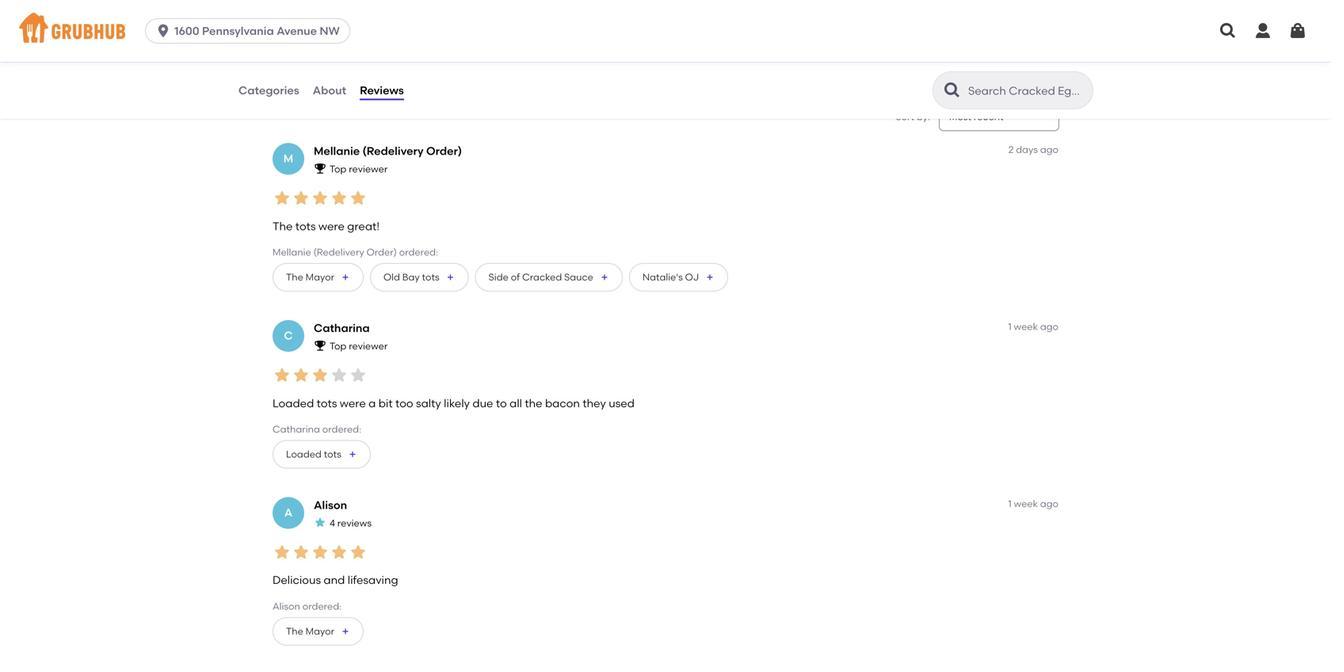 Task type: describe. For each thing, give the bounding box(es) containing it.
natalie's oj button
[[629, 263, 729, 292]]

old
[[384, 271, 400, 283]]

the for plus icon under the mellanie (redelivery order) ordered:
[[286, 271, 303, 283]]

ago for great!
[[1041, 144, 1059, 155]]

1600 pennsylvania avenue nw
[[174, 24, 340, 38]]

svg image inside 1600 pennsylvania avenue nw "button"
[[155, 23, 171, 39]]

pennsylvania
[[202, 24, 274, 38]]

avenue
[[277, 24, 317, 38]]

svg image
[[1289, 21, 1308, 40]]

the for plus icon underneath alison ordered:
[[286, 626, 303, 637]]

ago for a
[[1041, 321, 1059, 332]]

(redelivery for mellanie (redelivery order) ordered:
[[314, 247, 364, 258]]

cracked
[[522, 271, 562, 283]]

natalie's
[[643, 271, 683, 283]]

about
[[313, 84, 346, 97]]

mayor for plus icon underneath alison ordered:
[[306, 626, 335, 637]]

trophy icon image for mellanie (redelivery order)
[[314, 162, 327, 175]]

to
[[496, 397, 507, 410]]

sort
[[896, 111, 915, 122]]

0 vertical spatial the
[[273, 219, 293, 233]]

catharina ordered:
[[273, 424, 362, 435]]

1 for loaded tots were a bit too salty likely due to all the bacon they used
[[1009, 321, 1012, 332]]

ordered: for alison
[[303, 601, 342, 612]]

2 the mayor from the top
[[286, 626, 335, 637]]

plus icon image down the mellanie (redelivery order) ordered:
[[341, 273, 350, 282]]

loaded tots
[[286, 449, 342, 460]]

2
[[1009, 144, 1014, 155]]

sauce
[[565, 271, 594, 283]]

plus icon image down alison ordered:
[[341, 627, 350, 636]]

tots for the tots were great!
[[296, 219, 316, 233]]

reviewer for catharina
[[349, 340, 388, 352]]

bit
[[379, 397, 393, 410]]

bay
[[403, 271, 420, 283]]

catharina for catharina
[[314, 321, 370, 335]]

on
[[357, 32, 371, 44]]

side
[[489, 271, 509, 283]]

m
[[284, 152, 293, 165]]

top reviewer for catharina
[[330, 340, 388, 352]]

92
[[282, 15, 295, 28]]

lifesaving
[[348, 574, 398, 587]]

recent
[[974, 111, 1004, 122]]

top reviewer for mellanie (redelivery order)
[[330, 163, 388, 175]]

good
[[282, 32, 308, 44]]

main navigation navigation
[[0, 0, 1332, 62]]

loaded for loaded tots
[[286, 449, 322, 460]]

old bay tots button
[[370, 263, 469, 292]]

alison ordered:
[[273, 601, 342, 612]]

oj
[[685, 271, 699, 283]]

1600
[[174, 24, 199, 38]]

categories
[[239, 84, 299, 97]]

mellanie for mellanie (redelivery order) ordered:
[[273, 247, 311, 258]]

tots right bay
[[422, 271, 440, 283]]

the
[[525, 397, 543, 410]]

plus icon image for natalie's oj 'button'
[[706, 273, 715, 282]]

plus icon image for loaded tots button
[[348, 450, 357, 459]]

Search Cracked Eggery search field
[[967, 83, 1088, 98]]

loaded tots were a bit too salty likely due to all the bacon they used
[[273, 397, 635, 410]]

all
[[510, 397, 522, 410]]

reviewer for mellanie (redelivery order)
[[349, 163, 388, 175]]

and
[[324, 574, 345, 587]]

0 vertical spatial ordered:
[[399, 247, 438, 258]]

plus icon image for 'old bay tots' button
[[446, 273, 456, 282]]

ordered: for catharina
[[322, 424, 362, 435]]



Task type: vqa. For each thing, say whether or not it's contained in the screenshot.
OLD BAY TOTS
yes



Task type: locate. For each thing, give the bounding box(es) containing it.
0 vertical spatial catharina
[[314, 321, 370, 335]]

1 vertical spatial order)
[[367, 247, 397, 258]]

loaded up catharina ordered:
[[273, 397, 314, 410]]

the mayor
[[286, 271, 335, 283], [286, 626, 335, 637]]

1 horizontal spatial svg image
[[1219, 21, 1238, 40]]

the
[[273, 219, 293, 233], [286, 271, 303, 283], [286, 626, 303, 637]]

order) for mellanie (redelivery order) ordered:
[[367, 247, 397, 258]]

0 vertical spatial top reviewer
[[330, 163, 388, 175]]

natalie's oj
[[643, 271, 699, 283]]

side of cracked sauce
[[489, 271, 594, 283]]

1 vertical spatial loaded
[[286, 449, 322, 460]]

salty
[[416, 397, 441, 410]]

0 vertical spatial the mayor
[[286, 271, 335, 283]]

tots for loaded tots
[[324, 449, 342, 460]]

trophy icon image
[[314, 162, 327, 175], [314, 339, 327, 352]]

most recent
[[950, 111, 1004, 122]]

bacon
[[545, 397, 580, 410]]

alison down delicious at the left bottom
[[273, 601, 300, 612]]

1600 pennsylvania avenue nw button
[[145, 18, 357, 44]]

1 horizontal spatial alison
[[314, 499, 347, 512]]

top for catharina
[[330, 340, 347, 352]]

4
[[330, 518, 335, 529]]

the mayor down alison ordered:
[[286, 626, 335, 637]]

correct order
[[432, 32, 468, 60]]

were
[[319, 219, 345, 233], [340, 397, 366, 410]]

loaded down catharina ordered:
[[286, 449, 322, 460]]

0 vertical spatial mayor
[[306, 271, 335, 283]]

2 top from the top
[[330, 340, 347, 352]]

1 week ago
[[1009, 321, 1059, 332], [1009, 498, 1059, 510]]

0 horizontal spatial mellanie
[[273, 247, 311, 258]]

svg image
[[1219, 21, 1238, 40], [1254, 21, 1273, 40], [155, 23, 171, 39]]

1 1 week ago from the top
[[1009, 321, 1059, 332]]

0 vertical spatial week
[[1014, 321, 1038, 332]]

0 horizontal spatial order)
[[367, 247, 397, 258]]

0 vertical spatial reviewer
[[349, 163, 388, 175]]

4 reviews
[[330, 518, 372, 529]]

the mayor down the mellanie (redelivery order) ordered:
[[286, 271, 335, 283]]

1 week ago for loaded tots were a bit too salty likely due to all the bacon they used
[[1009, 321, 1059, 332]]

food
[[310, 32, 332, 44]]

0 vertical spatial alison
[[314, 499, 347, 512]]

0 horizontal spatial svg image
[[155, 23, 171, 39]]

mellanie down the tots were great!
[[273, 247, 311, 258]]

2 trophy icon image from the top
[[314, 339, 327, 352]]

1 vertical spatial top reviewer
[[330, 340, 388, 352]]

top reviewer
[[330, 163, 388, 175], [330, 340, 388, 352]]

order) for mellanie (redelivery order)
[[426, 144, 462, 158]]

1 vertical spatial ordered:
[[322, 424, 362, 435]]

of
[[511, 271, 520, 283]]

side of cracked sauce button
[[475, 263, 623, 292]]

time
[[373, 32, 394, 44]]

mayor
[[306, 271, 335, 283], [306, 626, 335, 637]]

2 mayor from the top
[[306, 626, 335, 637]]

alison for alison ordered:
[[273, 601, 300, 612]]

1 vertical spatial week
[[1014, 498, 1038, 510]]

categories button
[[238, 62, 300, 119]]

1 vertical spatial the
[[286, 271, 303, 283]]

plus icon image right the loaded tots
[[348, 450, 357, 459]]

reviewer down mellanie (redelivery order)
[[349, 163, 388, 175]]

were for great!
[[319, 219, 345, 233]]

trophy icon image right m
[[314, 162, 327, 175]]

alison up 4
[[314, 499, 347, 512]]

tots
[[296, 219, 316, 233], [422, 271, 440, 283], [317, 397, 337, 410], [324, 449, 342, 460]]

reviewer up a
[[349, 340, 388, 352]]

0 horizontal spatial alison
[[273, 601, 300, 612]]

ago
[[1041, 144, 1059, 155], [1041, 321, 1059, 332], [1041, 498, 1059, 510]]

1 vertical spatial trophy icon image
[[314, 339, 327, 352]]

plus icon image right old bay tots
[[446, 273, 456, 282]]

0 vertical spatial the mayor button
[[273, 263, 364, 292]]

delicious
[[273, 574, 321, 587]]

2 reviewer from the top
[[349, 340, 388, 352]]

1 the mayor from the top
[[286, 271, 335, 283]]

1 mayor from the top
[[306, 271, 335, 283]]

2 1 week ago from the top
[[1009, 498, 1059, 510]]

a
[[369, 397, 376, 410]]

correct
[[432, 32, 468, 44]]

0 vertical spatial loaded
[[273, 397, 314, 410]]

order)
[[426, 144, 462, 158], [367, 247, 397, 258]]

star icon image
[[273, 189, 292, 208], [292, 189, 311, 208], [311, 189, 330, 208], [330, 189, 349, 208], [349, 189, 368, 208], [273, 366, 292, 385], [292, 366, 311, 385], [311, 366, 330, 385], [330, 366, 349, 385], [349, 366, 368, 385], [314, 517, 327, 529], [273, 543, 292, 562], [292, 543, 311, 562], [311, 543, 330, 562], [330, 543, 349, 562], [349, 543, 368, 562]]

1 vertical spatial (redelivery
[[314, 247, 364, 258]]

1 vertical spatial reviewer
[[349, 340, 388, 352]]

2 vertical spatial the
[[286, 626, 303, 637]]

1 vertical spatial 1 week ago
[[1009, 498, 1059, 510]]

catharina right c
[[314, 321, 370, 335]]

1 top reviewer from the top
[[330, 163, 388, 175]]

catharina up the loaded tots
[[273, 424, 320, 435]]

1 vertical spatial alison
[[273, 601, 300, 612]]

trophy icon image right c
[[314, 339, 327, 352]]

1 horizontal spatial order)
[[426, 144, 462, 158]]

2 horizontal spatial svg image
[[1254, 21, 1273, 40]]

(redelivery
[[363, 144, 424, 158], [314, 247, 364, 258]]

were left great!
[[319, 219, 345, 233]]

2 week from the top
[[1014, 498, 1038, 510]]

mellanie for mellanie (redelivery order)
[[314, 144, 360, 158]]

1 vertical spatial the mayor button
[[273, 617, 364, 646]]

week
[[1014, 321, 1038, 332], [1014, 498, 1038, 510]]

1 1 from the top
[[1009, 321, 1012, 332]]

plus icon image for side of cracked sauce button
[[600, 273, 609, 282]]

1 vertical spatial catharina
[[273, 424, 320, 435]]

plus icon image
[[341, 273, 350, 282], [446, 273, 456, 282], [600, 273, 609, 282], [706, 273, 715, 282], [348, 450, 357, 459], [341, 627, 350, 636]]

2 vertical spatial ordered:
[[303, 601, 342, 612]]

ordered:
[[399, 247, 438, 258], [322, 424, 362, 435], [303, 601, 342, 612]]

2 ago from the top
[[1041, 321, 1059, 332]]

1 top from the top
[[330, 163, 347, 175]]

ordered: up 'old bay tots' button
[[399, 247, 438, 258]]

0 vertical spatial trophy icon image
[[314, 162, 327, 175]]

1 vertical spatial ago
[[1041, 321, 1059, 332]]

due
[[473, 397, 493, 410]]

2 top reviewer from the top
[[330, 340, 388, 352]]

plus icon image inside natalie's oj 'button'
[[706, 273, 715, 282]]

(redelivery down reviews button
[[363, 144, 424, 158]]

tots up the mellanie (redelivery order) ordered:
[[296, 219, 316, 233]]

0 vertical spatial top
[[330, 163, 347, 175]]

the mayor button down alison ordered:
[[273, 617, 364, 646]]

great!
[[347, 219, 380, 233]]

sort by:
[[896, 111, 931, 122]]

about button
[[312, 62, 347, 119]]

1 week ago for delicious and lifesaving
[[1009, 498, 1059, 510]]

mellanie (redelivery order)
[[314, 144, 462, 158]]

delicious and lifesaving
[[273, 574, 398, 587]]

trophy icon image for catharina
[[314, 339, 327, 352]]

delivery
[[357, 49, 393, 60]]

loaded
[[273, 397, 314, 410], [286, 449, 322, 460]]

mellanie right m
[[314, 144, 360, 158]]

they
[[583, 397, 606, 410]]

0 vertical spatial 1 week ago
[[1009, 321, 1059, 332]]

1
[[1009, 321, 1012, 332], [1009, 498, 1012, 510]]

mellanie
[[314, 144, 360, 158], [273, 247, 311, 258]]

days
[[1017, 144, 1038, 155]]

the up c
[[286, 271, 303, 283]]

mayor down alison ordered:
[[306, 626, 335, 637]]

1 the mayor button from the top
[[273, 263, 364, 292]]

2 1 from the top
[[1009, 498, 1012, 510]]

2 days ago
[[1009, 144, 1059, 155]]

Sort by: field
[[950, 110, 1004, 124]]

1 ago from the top
[[1041, 144, 1059, 155]]

catharina
[[314, 321, 370, 335], [273, 424, 320, 435]]

(redelivery for mellanie (redelivery order)
[[363, 144, 424, 158]]

ordered: down and
[[303, 601, 342, 612]]

plus icon image right sauce
[[600, 273, 609, 282]]

by:
[[917, 111, 931, 122]]

the down m
[[273, 219, 293, 233]]

0 vertical spatial were
[[319, 219, 345, 233]]

alison for alison
[[314, 499, 347, 512]]

the tots were great!
[[273, 219, 380, 233]]

catharina for catharina ordered:
[[273, 424, 320, 435]]

mayor for plus icon under the mellanie (redelivery order) ordered:
[[306, 271, 335, 283]]

0 vertical spatial 1
[[1009, 321, 1012, 332]]

reviews
[[360, 84, 404, 97]]

1 vertical spatial were
[[340, 397, 366, 410]]

most
[[950, 111, 972, 122]]

1 vertical spatial mayor
[[306, 626, 335, 637]]

2 vertical spatial ago
[[1041, 498, 1059, 510]]

mayor down the mellanie (redelivery order) ordered:
[[306, 271, 335, 283]]

old bay tots
[[384, 271, 440, 283]]

reviewer
[[349, 163, 388, 175], [349, 340, 388, 352]]

a
[[284, 506, 293, 520]]

caret down icon image
[[1037, 111, 1050, 123]]

search icon image
[[943, 81, 962, 100]]

the mayor button
[[273, 263, 364, 292], [273, 617, 364, 646]]

loaded tots button
[[273, 440, 371, 469]]

week for loaded tots were a bit too salty likely due to all the bacon they used
[[1014, 321, 1038, 332]]

nw
[[320, 24, 340, 38]]

top reviewer up a
[[330, 340, 388, 352]]

tots for loaded tots were a bit too salty likely due to all the bacon they used
[[317, 397, 337, 410]]

used
[[609, 397, 635, 410]]

92 good food
[[282, 15, 332, 44]]

loaded for loaded tots were a bit too salty likely due to all the bacon they used
[[273, 397, 314, 410]]

1 vertical spatial the mayor
[[286, 626, 335, 637]]

week for delicious and lifesaving
[[1014, 498, 1038, 510]]

top
[[330, 163, 347, 175], [330, 340, 347, 352]]

(redelivery down the tots were great!
[[314, 247, 364, 258]]

too
[[396, 397, 414, 410]]

ordered: up loaded tots button
[[322, 424, 362, 435]]

alison
[[314, 499, 347, 512], [273, 601, 300, 612]]

likely
[[444, 397, 470, 410]]

the down alison ordered:
[[286, 626, 303, 637]]

1 for delicious and lifesaving
[[1009, 498, 1012, 510]]

top right m
[[330, 163, 347, 175]]

top reviewer down mellanie (redelivery order)
[[330, 163, 388, 175]]

order
[[432, 49, 457, 60]]

plus icon image inside side of cracked sauce button
[[600, 273, 609, 282]]

reviews
[[338, 518, 372, 529]]

tots down catharina ordered:
[[324, 449, 342, 460]]

1 trophy icon image from the top
[[314, 162, 327, 175]]

1 vertical spatial mellanie
[[273, 247, 311, 258]]

2 the mayor button from the top
[[273, 617, 364, 646]]

plus icon image inside 'old bay tots' button
[[446, 273, 456, 282]]

loaded inside button
[[286, 449, 322, 460]]

3 ago from the top
[[1041, 498, 1059, 510]]

plus icon image inside loaded tots button
[[348, 450, 357, 459]]

0 vertical spatial order)
[[426, 144, 462, 158]]

were for a
[[340, 397, 366, 410]]

0 vertical spatial ago
[[1041, 144, 1059, 155]]

on time delivery
[[357, 32, 394, 60]]

were left a
[[340, 397, 366, 410]]

top for mellanie (redelivery order)
[[330, 163, 347, 175]]

c
[[284, 329, 293, 343]]

1 vertical spatial top
[[330, 340, 347, 352]]

top right c
[[330, 340, 347, 352]]

0 vertical spatial (redelivery
[[363, 144, 424, 158]]

the mayor button down the mellanie (redelivery order) ordered:
[[273, 263, 364, 292]]

1 reviewer from the top
[[349, 163, 388, 175]]

reviews button
[[359, 62, 405, 119]]

mellanie (redelivery order) ordered:
[[273, 247, 438, 258]]

0 vertical spatial mellanie
[[314, 144, 360, 158]]

1 horizontal spatial mellanie
[[314, 144, 360, 158]]

tots up catharina ordered:
[[317, 397, 337, 410]]

plus icon image right oj
[[706, 273, 715, 282]]

1 week from the top
[[1014, 321, 1038, 332]]

1 vertical spatial 1
[[1009, 498, 1012, 510]]



